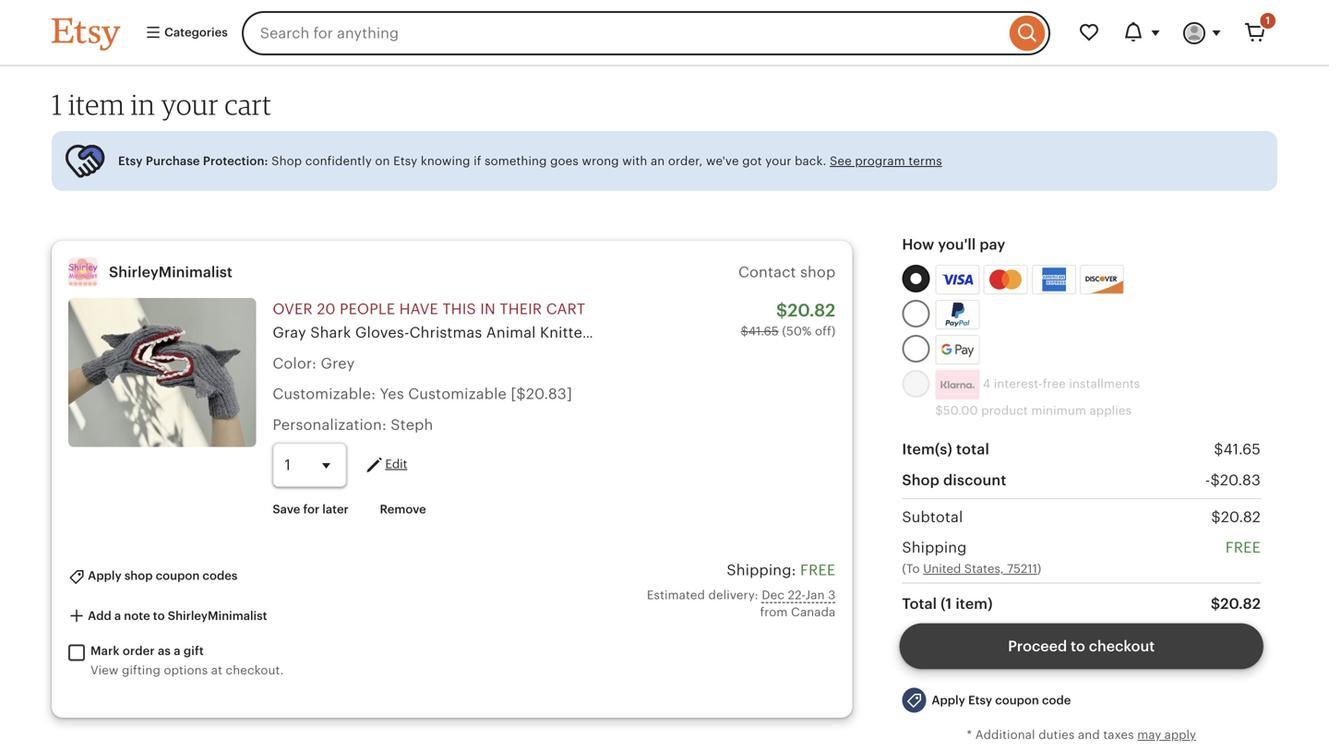 Task type: vqa. For each thing, say whether or not it's contained in the screenshot.
as
yes



Task type: describe. For each thing, give the bounding box(es) containing it.
$50.00
[[936, 404, 979, 418]]

estimated
[[647, 589, 706, 603]]

gray
[[273, 325, 306, 341]]

gifting
[[122, 664, 161, 678]]

visa image
[[942, 272, 974, 288]]

purchase
[[146, 154, 200, 168]]

add a note to shirleyminimalist
[[85, 609, 267, 623]]

christmas
[[410, 325, 482, 341]]

0 vertical spatial shirleyminimalist
[[109, 264, 233, 281]]

cart inside over 20 people have this in their cart gray shark gloves-christmas animal knitted gloves,novelty mittens,monster gloves,unisex gloves
[[546, 301, 586, 318]]

confidently
[[305, 154, 372, 168]]

customizable:
[[273, 386, 376, 403]]

free
[[1043, 377, 1066, 391]]

contact
[[739, 264, 797, 281]]

shop discount
[[903, 472, 1007, 489]]

may apply button
[[1138, 727, 1197, 744]]

gloves,unisex
[[830, 325, 930, 341]]

off)
[[815, 324, 836, 338]]

united states, 75211 button
[[924, 561, 1038, 578]]

20.83
[[1221, 472, 1262, 489]]

checkout
[[1089, 639, 1156, 655]]

total
[[903, 596, 938, 613]]

*
[[967, 729, 973, 743]]

color:
[[273, 355, 317, 372]]

save for later button
[[259, 493, 363, 527]]

(50%
[[783, 324, 812, 338]]

remove
[[380, 503, 426, 517]]

personalization: steph
[[273, 417, 434, 433]]

0 horizontal spatial etsy
[[118, 154, 143, 168]]

categories button
[[131, 17, 236, 50]]

add a note to shirleyminimalist button
[[54, 600, 281, 634]]

$ 41.65
[[1215, 442, 1262, 458]]

over 20 people have this in their cart gray shark gloves-christmas animal knitted gloves,novelty mittens,monster gloves,unisex gloves
[[273, 301, 983, 341]]

shipping:
[[727, 563, 797, 579]]

edit
[[385, 457, 408, 471]]

code
[[1043, 694, 1072, 708]]

shark
[[310, 325, 351, 341]]

1 for 1 item in your cart
[[52, 87, 62, 121]]

[$20.83]
[[511, 386, 573, 403]]

gray shark gloves-christmas animal knitted gloves,novelty mittens,monster gloves,unisex gloves image
[[68, 298, 256, 448]]

none search field inside categories banner
[[242, 11, 1051, 55]]

20.82 for total (1 item)
[[1221, 596, 1262, 613]]

taxes
[[1104, 729, 1135, 743]]

etsy inside dropdown button
[[969, 694, 993, 708]]

shipping
[[903, 540, 967, 557]]

edit button
[[363, 454, 408, 477]]

steph
[[391, 417, 434, 433]]

an
[[651, 154, 665, 168]]

1 vertical spatial shop
[[903, 472, 940, 489]]

minimum
[[1032, 404, 1087, 418]]

color: grey
[[273, 355, 355, 372]]

proceed
[[1009, 639, 1068, 655]]

20.82 inside $ 20.82 $ 41.65 (50% off)
[[788, 301, 836, 321]]

a inside mark order as a gift view gifting options at checkout.
[[174, 644, 181, 658]]

shop for apply
[[125, 569, 153, 583]]

0 horizontal spatial cart
[[225, 87, 272, 121]]

discover image
[[1081, 269, 1126, 296]]

-
[[1206, 472, 1211, 489]]

later
[[323, 503, 349, 517]]

for
[[303, 503, 320, 517]]

google pay image
[[937, 336, 979, 364]]

united
[[924, 562, 962, 576]]

have
[[399, 301, 439, 318]]

apply etsy coupon code button
[[889, 680, 1085, 722]]

3
[[829, 589, 836, 603]]

paypal image
[[939, 303, 977, 327]]

this
[[443, 301, 476, 318]]

discount
[[944, 472, 1007, 489]]

jan
[[806, 589, 825, 603]]

program
[[855, 154, 906, 168]]

pay in 4 installments image
[[936, 371, 980, 400]]

0 vertical spatial your
[[161, 87, 219, 121]]

something
[[485, 154, 547, 168]]

with
[[623, 154, 648, 168]]

save for later
[[273, 503, 349, 517]]

coupon for shop
[[156, 569, 200, 583]]

gloves,novelty
[[596, 325, 705, 341]]

to inside button
[[1071, 639, 1086, 655]]

as
[[158, 644, 171, 658]]

1 horizontal spatial your
[[766, 154, 792, 168]]

$ 20.82 for total (1 item)
[[1212, 596, 1262, 613]]

duties
[[1039, 729, 1075, 743]]

(to
[[903, 562, 920, 576]]

knowing
[[421, 154, 471, 168]]

order
[[123, 644, 155, 658]]

shipping: free
[[727, 563, 836, 579]]

animal
[[486, 325, 536, 341]]

etsy purchase protection: shop confidently on etsy knowing if something goes wrong with an order, we've got your back. see program terms
[[118, 154, 943, 168]]

20.82 for subtotal
[[1222, 509, 1262, 526]]

apply etsy coupon code
[[932, 694, 1072, 708]]

1 for 1
[[1266, 15, 1271, 26]]

contact shop button
[[739, 264, 836, 281]]

delivery:
[[709, 589, 759, 603]]

item(s)
[[903, 442, 953, 458]]

personalization:
[[273, 417, 387, 433]]

gift
[[184, 644, 204, 658]]

gloves
[[934, 325, 983, 341]]



Task type: locate. For each thing, give the bounding box(es) containing it.
Search for anything text field
[[242, 11, 1006, 55]]

1
[[1266, 15, 1271, 26], [52, 87, 62, 121]]

1 vertical spatial in
[[480, 301, 496, 318]]

total
[[957, 442, 990, 458]]

2 vertical spatial 20.82
[[1221, 596, 1262, 613]]

apply inside dropdown button
[[932, 694, 966, 708]]

cart up 'protection:'
[[225, 87, 272, 121]]

coupon inside dropdown button
[[156, 569, 200, 583]]

etsy left purchase
[[118, 154, 143, 168]]

apply shop coupon codes button
[[54, 560, 252, 594]]

1 horizontal spatial etsy
[[394, 154, 418, 168]]

shop
[[272, 154, 302, 168], [903, 472, 940, 489]]

0 vertical spatial 1
[[1266, 15, 1271, 26]]

apply
[[88, 569, 122, 583], [932, 694, 966, 708]]

1 vertical spatial to
[[1071, 639, 1086, 655]]

0 vertical spatial cart
[[225, 87, 272, 121]]

shirleyminimalist image
[[68, 258, 98, 287]]

1 vertical spatial shop
[[125, 569, 153, 583]]

shirleyminimalist down codes
[[168, 609, 267, 623]]

in
[[131, 87, 155, 121], [480, 301, 496, 318]]

(1
[[941, 596, 952, 613]]

shop right contact
[[801, 264, 836, 281]]

shop right 'protection:'
[[272, 154, 302, 168]]

1 inside categories banner
[[1266, 15, 1271, 26]]

subtotal
[[903, 509, 964, 526]]

at
[[211, 664, 223, 678]]

1 horizontal spatial in
[[480, 301, 496, 318]]

dec 22-jan 3 link
[[762, 589, 836, 603]]

your right got
[[766, 154, 792, 168]]

1 horizontal spatial a
[[174, 644, 181, 658]]

1 horizontal spatial apply
[[932, 694, 966, 708]]

shop
[[801, 264, 836, 281], [125, 569, 153, 583]]

41.65 left (50%
[[749, 324, 779, 338]]

american express image
[[1035, 268, 1074, 292]]

categories banner
[[18, 0, 1311, 66]]

if
[[474, 154, 482, 168]]

coupon for etsy
[[996, 694, 1040, 708]]

pay
[[980, 237, 1006, 253]]

0 horizontal spatial 1
[[52, 87, 62, 121]]

customizable: yes customizable [$20.83]
[[273, 386, 573, 403]]

1 horizontal spatial 1
[[1266, 15, 1271, 26]]

0 horizontal spatial 41.65
[[749, 324, 779, 338]]

codes
[[203, 569, 238, 583]]

0 vertical spatial a
[[114, 609, 121, 623]]

0 vertical spatial coupon
[[156, 569, 200, 583]]

a right as
[[174, 644, 181, 658]]

4
[[983, 377, 991, 391]]

1 horizontal spatial shop
[[903, 472, 940, 489]]

0 vertical spatial free
[[1226, 540, 1262, 557]]

0 horizontal spatial shop
[[272, 154, 302, 168]]

your
[[161, 87, 219, 121], [766, 154, 792, 168]]

0 horizontal spatial your
[[161, 87, 219, 121]]

0 vertical spatial 20.82
[[788, 301, 836, 321]]

)
[[1038, 562, 1042, 576]]

on
[[375, 154, 390, 168]]

shop down item(s)
[[903, 472, 940, 489]]

to right proceed
[[1071, 639, 1086, 655]]

1 horizontal spatial free
[[1226, 540, 1262, 557]]

1 vertical spatial 1
[[52, 87, 62, 121]]

1 vertical spatial coupon
[[996, 694, 1040, 708]]

* additional duties and taxes may apply
[[967, 729, 1197, 743]]

cart up knitted
[[546, 301, 586, 318]]

shirleyminimalist right shirleyminimalist image
[[109, 264, 233, 281]]

to right note
[[153, 609, 165, 623]]

0 vertical spatial in
[[131, 87, 155, 121]]

1 horizontal spatial shop
[[801, 264, 836, 281]]

apply inside dropdown button
[[88, 569, 122, 583]]

None search field
[[242, 11, 1051, 55]]

a inside dropdown button
[[114, 609, 121, 623]]

etsy up *
[[969, 694, 993, 708]]

0 vertical spatial to
[[153, 609, 165, 623]]

1 horizontal spatial 41.65
[[1224, 442, 1262, 458]]

2 horizontal spatial etsy
[[969, 694, 993, 708]]

people
[[340, 301, 395, 318]]

41.65 up 20.83
[[1224, 442, 1262, 458]]

checkout.
[[226, 664, 284, 678]]

apply shop coupon codes
[[85, 569, 238, 583]]

installments
[[1070, 377, 1141, 391]]

75211
[[1008, 562, 1038, 576]]

1 vertical spatial free
[[801, 563, 836, 579]]

$50.00 product minimum applies
[[936, 404, 1132, 418]]

item
[[68, 87, 125, 121]]

applies
[[1090, 404, 1132, 418]]

0 horizontal spatial shop
[[125, 569, 153, 583]]

0 vertical spatial shop
[[801, 264, 836, 281]]

item)
[[956, 596, 993, 613]]

0 horizontal spatial free
[[801, 563, 836, 579]]

and
[[1079, 729, 1101, 743]]

item(s) total
[[903, 442, 990, 458]]

shirleyminimalist link
[[109, 264, 233, 281]]

etsy right on
[[394, 154, 418, 168]]

0 vertical spatial $ 20.82
[[1212, 509, 1262, 526]]

see program terms link
[[830, 154, 943, 168]]

over
[[273, 301, 313, 318]]

mastercard image
[[987, 268, 1026, 292]]

a right add
[[114, 609, 121, 623]]

0 horizontal spatial to
[[153, 609, 165, 623]]

1 vertical spatial a
[[174, 644, 181, 658]]

customizable
[[408, 386, 507, 403]]

you'll
[[938, 237, 977, 253]]

interest-
[[994, 377, 1043, 391]]

1 vertical spatial apply
[[932, 694, 966, 708]]

their
[[500, 301, 542, 318]]

apply for apply etsy coupon code
[[932, 694, 966, 708]]

41.65 inside $ 20.82 $ 41.65 (50% off)
[[749, 324, 779, 338]]

0 horizontal spatial in
[[131, 87, 155, 121]]

free down 20.83
[[1226, 540, 1262, 557]]

1 vertical spatial shirleyminimalist
[[168, 609, 267, 623]]

22-
[[788, 589, 806, 603]]

coupon inside dropdown button
[[996, 694, 1040, 708]]

yes
[[380, 386, 404, 403]]

20
[[317, 301, 336, 318]]

0 horizontal spatial a
[[114, 609, 121, 623]]

free up jan
[[801, 563, 836, 579]]

0 vertical spatial apply
[[88, 569, 122, 583]]

coupon up additional
[[996, 694, 1040, 708]]

1 horizontal spatial cart
[[546, 301, 586, 318]]

to
[[153, 609, 165, 623], [1071, 639, 1086, 655]]

order,
[[669, 154, 703, 168]]

in right 'item'
[[131, 87, 155, 121]]

gloves-
[[355, 325, 410, 341]]

1 horizontal spatial to
[[1071, 639, 1086, 655]]

$ 20.82 $ 41.65 (50% off)
[[741, 301, 836, 338]]

1 vertical spatial cart
[[546, 301, 586, 318]]

gray shark gloves-christmas animal knitted gloves,novelty mittens,monster gloves,unisex gloves link
[[273, 325, 983, 341]]

options
[[164, 664, 208, 678]]

save
[[273, 503, 300, 517]]

shirleyminimalist
[[109, 264, 233, 281], [168, 609, 267, 623]]

shop for contact
[[801, 264, 836, 281]]

0 vertical spatial 41.65
[[749, 324, 779, 338]]

in inside over 20 people have this in their cart gray shark gloves-christmas animal knitted gloves,novelty mittens,monster gloves,unisex gloves
[[480, 301, 496, 318]]

goes
[[551, 154, 579, 168]]

20.82
[[788, 301, 836, 321], [1222, 509, 1262, 526], [1221, 596, 1262, 613]]

to inside dropdown button
[[153, 609, 165, 623]]

contact shop
[[739, 264, 836, 281]]

1 vertical spatial $ 20.82
[[1212, 596, 1262, 613]]

1 link
[[1234, 11, 1278, 55]]

shop inside apply shop coupon codes dropdown button
[[125, 569, 153, 583]]

0 horizontal spatial apply
[[88, 569, 122, 583]]

in right this
[[480, 301, 496, 318]]

your up purchase
[[161, 87, 219, 121]]

from
[[760, 606, 788, 620]]

1 horizontal spatial coupon
[[996, 694, 1040, 708]]

apply for apply shop coupon codes
[[88, 569, 122, 583]]

$ 20.82 for subtotal
[[1212, 509, 1262, 526]]

knitted
[[540, 325, 592, 341]]

remove button
[[366, 493, 440, 527]]

etsy
[[118, 154, 143, 168], [394, 154, 418, 168], [969, 694, 993, 708]]

1 vertical spatial 20.82
[[1222, 509, 1262, 526]]

- $ 20.83
[[1206, 472, 1262, 489]]

total (1 item)
[[903, 596, 993, 613]]

shirleyminimalist inside dropdown button
[[168, 609, 267, 623]]

protection:
[[203, 154, 268, 168]]

1 item in your cart
[[52, 87, 272, 121]]

shop up note
[[125, 569, 153, 583]]

proceed to checkout button
[[903, 625, 1262, 669]]

additional
[[976, 729, 1036, 743]]

(to united states, 75211 )
[[903, 562, 1042, 576]]

a
[[114, 609, 121, 623], [174, 644, 181, 658]]

0 horizontal spatial coupon
[[156, 569, 200, 583]]

coupon up add a note to shirleyminimalist
[[156, 569, 200, 583]]

1 vertical spatial 41.65
[[1224, 442, 1262, 458]]

1 vertical spatial your
[[766, 154, 792, 168]]

0 vertical spatial shop
[[272, 154, 302, 168]]

canada
[[791, 606, 836, 620]]



